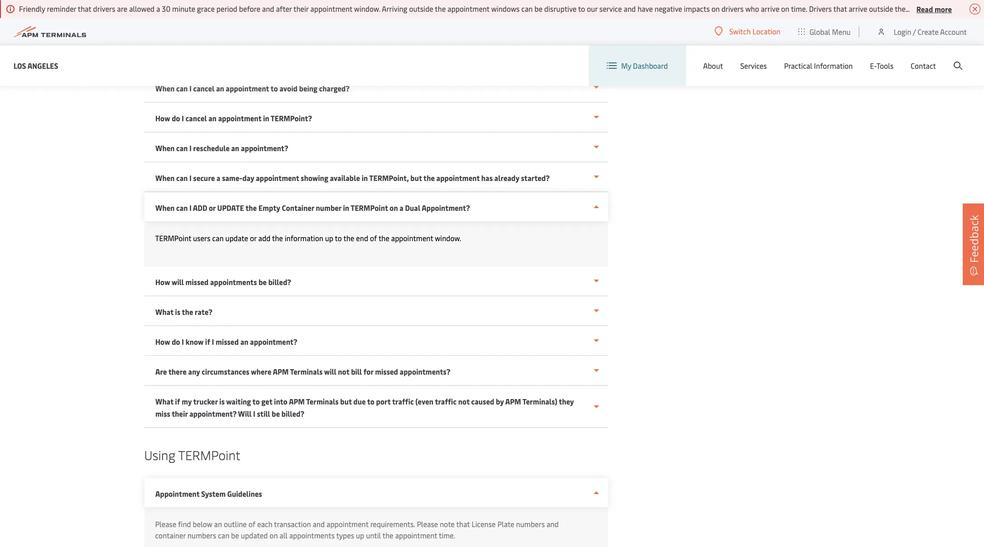Task type: vqa. For each thing, say whether or not it's contained in the screenshot.
left outside
yes



Task type: describe. For each thing, give the bounding box(es) containing it.
or for add
[[209, 203, 215, 213]]

are
[[155, 367, 167, 377]]

how for how do i know if i missed an appointment?
[[155, 337, 170, 347]]

service
[[600, 4, 622, 14]]

same-
[[222, 173, 242, 183]]

2 traffic from the left
[[435, 397, 456, 407]]

empty
[[258, 203, 280, 213]]

can inside please find below an outline of each transaction and appointment requirements. please note that license plate numbers and container numbers can be updated on all appointments types up until the appointment time.
[[218, 531, 229, 541]]

secure
[[193, 173, 215, 183]]

1 vertical spatial termpoint
[[155, 233, 191, 243]]

2 please from the left
[[417, 520, 438, 530]]

my dashboard
[[621, 61, 668, 71]]

circumstances
[[201, 367, 249, 377]]

close alert image
[[970, 4, 981, 14]]

not inside what if my trucker is waiting to get into apm terminals but due to port traffic (even traffic not caused by apm terminals) they miss their appointment? will i still be billed?
[[458, 397, 470, 407]]

i for when can i add or update the empty container number in termpoint on a dual appointment?
[[189, 203, 191, 213]]

2 outside from the left
[[869, 4, 893, 14]]

add
[[193, 203, 207, 213]]

an for how do i cancel an appointment in termpoint?
[[208, 113, 216, 123]]

1 horizontal spatial window.
[[435, 233, 461, 243]]

update
[[225, 233, 248, 243]]

minute
[[172, 4, 195, 14]]

login / create account
[[894, 26, 967, 36]]

add
[[258, 233, 271, 243]]

until
[[366, 531, 381, 541]]

outline
[[224, 520, 247, 530]]

waiting
[[226, 397, 251, 407]]

know
[[185, 337, 203, 347]]

appointment? inside how do i know if i missed an appointment? dropdown button
[[250, 337, 297, 347]]

1 drivers from the left
[[93, 4, 115, 14]]

to left our
[[578, 4, 585, 14]]

what for what if my trucker is waiting to get into apm terminals but due to port traffic (even traffic not caused by apm terminals) they miss their appointment? will i still be billed?
[[155, 397, 173, 407]]

miss
[[155, 409, 170, 419]]

day
[[242, 173, 254, 183]]

what for what is the rate?
[[155, 307, 173, 317]]

2 vertical spatial termpoint
[[178, 447, 240, 464]]

1 vertical spatial missed
[[215, 337, 239, 347]]

contact
[[911, 61, 936, 71]]

0 horizontal spatial is
[[175, 307, 180, 317]]

terminals inside what if my trucker is waiting to get into apm terminals but due to port traffic (even traffic not caused by apm terminals) they miss their appointment? will i still be billed?
[[306, 397, 338, 407]]

an up "circumstances"
[[240, 337, 248, 347]]

read more button
[[917, 3, 952, 14]]

are there any circumstances where apm terminals will not bill for missed appointments? button
[[144, 356, 608, 386]]

i inside what if my trucker is waiting to get into apm terminals but due to port traffic (even traffic not caused by apm terminals) they miss their appointment? will i still be billed?
[[253, 409, 255, 419]]

los angeles
[[14, 60, 58, 70]]

what is the rate? button
[[144, 297, 608, 327]]

location
[[753, 26, 781, 36]]

global
[[810, 26, 831, 36]]

started?
[[521, 173, 550, 183]]

when can i add or update the empty container number in termpoint on a dual appointment? button
[[144, 193, 608, 222]]

what if my trucker is waiting to get into apm terminals but due to port traffic (even traffic not caused by apm terminals) they miss their appointment? will i still be billed?
[[155, 397, 574, 419]]

how will missed appointments be billed?
[[155, 277, 291, 287]]

on inside dropdown button
[[389, 203, 398, 213]]

2 horizontal spatial apm
[[505, 397, 521, 407]]

period
[[217, 4, 237, 14]]

1 horizontal spatial of
[[370, 233, 377, 243]]

0 horizontal spatial apm
[[273, 367, 289, 377]]

2 horizontal spatial missed
[[375, 367, 398, 377]]

what is the rate?
[[155, 307, 212, 317]]

w
[[982, 4, 984, 14]]

arriving
[[382, 4, 407, 14]]

e-tools button
[[870, 45, 894, 86]]

disruptive
[[544, 4, 577, 14]]

the inside please find below an outline of each transaction and appointment requirements. please note that license plate numbers and container numbers can be updated on all appointments types up until the appointment time.
[[383, 531, 394, 541]]

my dashboard button
[[607, 45, 668, 86]]

but inside dropdown button
[[410, 173, 422, 183]]

terminals)
[[522, 397, 557, 407]]

be inside please find below an outline of each transaction and appointment requirements. please note that license plate numbers and container numbers can be updated on all appointments types up until the appointment time.
[[231, 531, 239, 541]]

being
[[299, 83, 317, 93]]

avoid
[[279, 83, 297, 93]]

e-tools
[[870, 61, 894, 71]]

bill
[[351, 367, 362, 377]]

2 drivers from the left
[[722, 4, 744, 14]]

feedback button
[[963, 204, 984, 285]]

time. inside please find below an outline of each transaction and appointment requirements. please note that license plate numbers and container numbers can be updated on all appointments types up until the appointment time.
[[439, 531, 455, 541]]

when can i reschedule an appointment?
[[155, 143, 288, 153]]

where
[[251, 367, 271, 377]]

but inside what if my trucker is waiting to get into apm terminals but due to port traffic (even traffic not caused by apm terminals) they miss their appointment? will i still be billed?
[[340, 397, 352, 407]]

an for when can i reschedule an appointment?
[[231, 143, 239, 153]]

available
[[330, 173, 360, 183]]

below
[[193, 520, 212, 530]]

be left the disruptive
[[535, 4, 543, 14]]

1 vertical spatial numbers
[[187, 531, 216, 541]]

that inside please find below an outline of each transaction and appointment requirements. please note that license plate numbers and container numbers can be updated on all appointments types up until the appointment time.
[[456, 520, 470, 530]]

how do i know if i missed an appointment?
[[155, 337, 297, 347]]

when can i cancel an appointment to avoid being charged? button
[[144, 73, 608, 103]]

how do i cancel an appointment in termpoint?
[[155, 113, 312, 123]]

when can i add or update the empty container number in termpoint on a dual appointment?
[[155, 203, 470, 213]]

i for when can i cancel an appointment to avoid being charged?
[[189, 83, 191, 93]]

types
[[336, 531, 354, 541]]

1 please from the left
[[155, 520, 176, 530]]

switch location
[[729, 26, 781, 36]]

port
[[376, 397, 391, 407]]

appointments?
[[400, 367, 450, 377]]

when for when can i add or update the empty container number in termpoint on a dual appointment?
[[155, 203, 174, 213]]

angeles
[[28, 60, 58, 70]]

services button
[[740, 45, 767, 86]]

billed? inside dropdown button
[[268, 277, 291, 287]]

0 horizontal spatial that
[[78, 4, 91, 14]]

i for when can i secure a same-day appointment showing available in termpoint, but the appointment has already started?
[[189, 173, 191, 183]]

when can i secure a same-day appointment showing available in termpoint, but the appointment has already started?
[[155, 173, 550, 183]]

i for how do i know if i missed an appointment?
[[182, 337, 184, 347]]

if inside what if my trucker is waiting to get into apm terminals but due to port traffic (even traffic not caused by apm terminals) they miss their appointment? will i still be billed?
[[175, 397, 180, 407]]

0 horizontal spatial not
[[338, 367, 349, 377]]

already
[[494, 173, 519, 183]]

of inside please find below an outline of each transaction and appointment requirements. please note that license plate numbers and container numbers can be updated on all appointments types up until the appointment time.
[[249, 520, 256, 530]]

2 horizontal spatial that
[[834, 4, 847, 14]]

drivers
[[809, 4, 832, 14]]

requirements.
[[370, 520, 415, 530]]

cancel for can
[[193, 83, 214, 93]]

about button
[[703, 45, 723, 86]]

dashboard
[[633, 61, 668, 71]]

how do i know if i missed an appointment? button
[[144, 327, 608, 356]]

find
[[178, 520, 191, 530]]

to inside dropdown button
[[270, 83, 278, 93]]

services
[[740, 61, 767, 71]]

please find below an outline of each transaction and appointment requirements. please note that license plate numbers and container numbers can be updated on all appointments types up until the appointment time.
[[155, 520, 559, 541]]

they
[[559, 397, 574, 407]]

on right who
[[781, 4, 790, 14]]

more
[[935, 4, 952, 14]]

negative
[[655, 4, 682, 14]]

will
[[238, 409, 251, 419]]

appointment? inside what if my trucker is waiting to get into apm terminals but due to port traffic (even traffic not caused by apm terminals) they miss their appointment? will i still be billed?
[[189, 409, 236, 419]]

still
[[257, 409, 270, 419]]

in for container
[[343, 203, 349, 213]]

end
[[356, 233, 368, 243]]

to left the 'get'
[[252, 397, 260, 407]]



Task type: locate. For each thing, give the bounding box(es) containing it.
guidelines
[[227, 489, 262, 499]]

using termpoint
[[144, 447, 240, 464]]

1 vertical spatial how
[[155, 277, 170, 287]]

appointment system guidelines
[[155, 489, 262, 499]]

1 horizontal spatial not
[[458, 397, 470, 407]]

will left bill
[[324, 367, 336, 377]]

their right after
[[294, 4, 309, 14]]

is inside what if my trucker is waiting to get into apm terminals but due to port traffic (even traffic not caused by apm terminals) they miss their appointment? will i still be billed?
[[219, 397, 224, 407]]

1 horizontal spatial a
[[216, 173, 220, 183]]

up right information
[[325, 233, 333, 243]]

all
[[280, 531, 288, 541]]

if right know
[[205, 337, 210, 347]]

what if my trucker is waiting to get into apm terminals but due to port traffic (even traffic not caused by apm terminals) they miss their appointment? will i still be billed? button
[[144, 386, 608, 429]]

to left avoid
[[270, 83, 278, 93]]

1 vertical spatial time.
[[439, 531, 455, 541]]

0 vertical spatial termpoint
[[350, 203, 388, 213]]

cancel
[[193, 83, 214, 93], [185, 113, 207, 123]]

1 vertical spatial window.
[[435, 233, 461, 243]]

0 vertical spatial terminals
[[290, 367, 322, 377]]

missed up "circumstances"
[[215, 337, 239, 347]]

is
[[175, 307, 180, 317], [219, 397, 224, 407]]

cancel up how do i cancel an appointment in termpoint?
[[193, 83, 214, 93]]

1 horizontal spatial traffic
[[435, 397, 456, 407]]

an for when can i cancel an appointment to avoid being charged?
[[216, 83, 224, 93]]

1 traffic from the left
[[392, 397, 414, 407]]

1 horizontal spatial in
[[343, 203, 349, 213]]

0 vertical spatial will
[[171, 277, 184, 287]]

3 how from the top
[[155, 337, 170, 347]]

what up miss
[[155, 397, 173, 407]]

4 when from the top
[[155, 203, 174, 213]]

in right the number
[[343, 203, 349, 213]]

an right 'reschedule'
[[231, 143, 239, 153]]

appointment
[[310, 4, 352, 14], [448, 4, 490, 14], [912, 4, 954, 14], [226, 83, 269, 93], [218, 113, 261, 123], [256, 173, 299, 183], [436, 173, 480, 183], [391, 233, 433, 243], [327, 520, 369, 530], [395, 531, 437, 541]]

time. down 'note'
[[439, 531, 455, 541]]

drivers left are
[[93, 4, 115, 14]]

apm right 'where'
[[273, 367, 289, 377]]

but right termpoint,
[[410, 173, 422, 183]]

trucker
[[193, 397, 218, 407]]

there
[[168, 367, 186, 377]]

what
[[155, 307, 173, 317], [155, 397, 173, 407]]

caused
[[471, 397, 494, 407]]

0 horizontal spatial but
[[340, 397, 352, 407]]

0 horizontal spatial missed
[[185, 277, 208, 287]]

are there any circumstances where apm terminals will not bill for missed appointments?
[[155, 367, 450, 377]]

create
[[918, 26, 939, 36]]

billed? inside what if my trucker is waiting to get into apm terminals but due to port traffic (even traffic not caused by apm terminals) they miss their appointment? will i still be billed?
[[281, 409, 304, 419]]

each
[[257, 520, 272, 530]]

their left read
[[895, 4, 910, 14]]

1 arrive from the left
[[761, 4, 780, 14]]

traffic
[[392, 397, 414, 407], [435, 397, 456, 407]]

0 vertical spatial a
[[156, 4, 160, 14]]

termpoint left users
[[155, 233, 191, 243]]

0 horizontal spatial or
[[209, 203, 215, 213]]

that
[[78, 4, 91, 14], [834, 4, 847, 14], [456, 520, 470, 530]]

2 what from the top
[[155, 397, 173, 407]]

0 vertical spatial of
[[370, 233, 377, 243]]

login
[[894, 26, 912, 36]]

is right the trucker
[[219, 397, 224, 407]]

termpoint,
[[369, 173, 409, 183]]

global menu button
[[790, 18, 860, 45]]

practical
[[784, 61, 813, 71]]

of up 'updated'
[[249, 520, 256, 530]]

an inside dropdown button
[[216, 83, 224, 93]]

have
[[638, 4, 653, 14]]

0 horizontal spatial up
[[325, 233, 333, 243]]

allowed
[[129, 4, 155, 14]]

appointment
[[155, 489, 199, 499]]

1 how from the top
[[155, 113, 170, 123]]

1 vertical spatial not
[[458, 397, 470, 407]]

0 vertical spatial is
[[175, 307, 180, 317]]

terminals right 'where'
[[290, 367, 322, 377]]

on
[[712, 4, 720, 14], [781, 4, 790, 14], [389, 203, 398, 213], [270, 531, 278, 541]]

0 vertical spatial in
[[263, 113, 269, 123]]

(even
[[415, 397, 433, 407]]

1 horizontal spatial missed
[[215, 337, 239, 347]]

0 vertical spatial appointment?
[[241, 143, 288, 153]]

0 horizontal spatial drivers
[[93, 4, 115, 14]]

is left rate?
[[175, 307, 180, 317]]

1 do from the top
[[172, 113, 180, 123]]

time. left drivers at the top of the page
[[791, 4, 807, 14]]

0 vertical spatial window.
[[354, 4, 380, 14]]

container
[[155, 531, 186, 541]]

1 horizontal spatial numbers
[[516, 520, 545, 530]]

1 horizontal spatial their
[[294, 4, 309, 14]]

when inside dropdown button
[[155, 83, 174, 93]]

please left 'note'
[[417, 520, 438, 530]]

0 vertical spatial or
[[209, 203, 215, 213]]

0 vertical spatial up
[[325, 233, 333, 243]]

up left the until
[[356, 531, 364, 541]]

2 vertical spatial how
[[155, 337, 170, 347]]

will inside "how will missed appointments be billed?" dropdown button
[[171, 277, 184, 287]]

0 vertical spatial do
[[172, 113, 180, 123]]

a
[[156, 4, 160, 14], [216, 173, 220, 183], [399, 203, 403, 213]]

30
[[162, 4, 171, 14]]

2 do from the top
[[172, 337, 180, 347]]

1 vertical spatial what
[[155, 397, 173, 407]]

0 horizontal spatial numbers
[[187, 531, 216, 541]]

1 horizontal spatial outside
[[869, 4, 893, 14]]

that right reminder
[[78, 4, 91, 14]]

window. down appointment?
[[435, 233, 461, 243]]

0 horizontal spatial will
[[171, 277, 184, 287]]

plate
[[498, 520, 514, 530]]

please up container
[[155, 520, 176, 530]]

i inside dropdown button
[[189, 83, 191, 93]]

reminder
[[47, 4, 76, 14]]

termpoint up end
[[350, 203, 388, 213]]

1 vertical spatial is
[[219, 397, 224, 407]]

terminals down 'are there any circumstances where apm terminals will not bill for missed appointments?'
[[306, 397, 338, 407]]

0 horizontal spatial window.
[[354, 4, 380, 14]]

be down add
[[258, 277, 267, 287]]

if left my
[[175, 397, 180, 407]]

apm right by
[[505, 397, 521, 407]]

friendly reminder that drivers are allowed a 30 minute grace period before and after their appointment window. arriving outside the appointment windows can be disruptive to our service and have negative impacts on drivers who arrive on time. drivers that arrive outside their appointment window w
[[19, 4, 984, 14]]

1 horizontal spatial or
[[250, 233, 257, 243]]

their
[[294, 4, 309, 14], [895, 4, 910, 14], [172, 409, 188, 419]]

an inside please find below an outline of each transaction and appointment requirements. please note that license plate numbers and container numbers can be updated on all appointments types up until the appointment time.
[[214, 520, 222, 530]]

dual
[[405, 203, 420, 213]]

grace
[[197, 4, 215, 14]]

appointment inside the how do i cancel an appointment in termpoint? dropdown button
[[218, 113, 261, 123]]

switch location button
[[715, 26, 781, 36]]

1 vertical spatial a
[[216, 173, 220, 183]]

0 horizontal spatial please
[[155, 520, 176, 530]]

to left end
[[335, 233, 342, 243]]

do for cancel
[[172, 113, 180, 123]]

account
[[940, 26, 967, 36]]

1 vertical spatial but
[[340, 397, 352, 407]]

0 horizontal spatial outside
[[409, 4, 433, 14]]

not left 'caused' at bottom
[[458, 397, 470, 407]]

be down outline
[[231, 531, 239, 541]]

on right impacts
[[712, 4, 720, 14]]

in left termpoint?
[[263, 113, 269, 123]]

1 horizontal spatial but
[[410, 173, 422, 183]]

cancel inside dropdown button
[[193, 83, 214, 93]]

when inside dropdown button
[[155, 143, 174, 153]]

1 when from the top
[[155, 83, 174, 93]]

i for how do i cancel an appointment in termpoint?
[[182, 113, 184, 123]]

to
[[578, 4, 585, 14], [270, 83, 278, 93], [335, 233, 342, 243], [252, 397, 260, 407], [367, 397, 374, 407]]

how
[[155, 113, 170, 123], [155, 277, 170, 287], [155, 337, 170, 347]]

termpoint up appointment system guidelines
[[178, 447, 240, 464]]

who
[[746, 4, 759, 14]]

2 vertical spatial missed
[[375, 367, 398, 377]]

2 horizontal spatial their
[[895, 4, 910, 14]]

a left same-
[[216, 173, 220, 183]]

before
[[239, 4, 260, 14]]

into
[[274, 397, 287, 407]]

be inside dropdown button
[[258, 277, 267, 287]]

their down my
[[172, 409, 188, 419]]

0 vertical spatial what
[[155, 307, 173, 317]]

that right 'note'
[[456, 520, 470, 530]]

what inside what if my trucker is waiting to get into apm terminals but due to port traffic (even traffic not caused by apm terminals) they miss their appointment? will i still be billed?
[[155, 397, 173, 407]]

cancel for do
[[185, 113, 207, 123]]

when for when can i secure a same-day appointment showing available in termpoint, but the appointment has already started?
[[155, 173, 174, 183]]

window. left arriving
[[354, 4, 380, 14]]

on inside please find below an outline of each transaction and appointment requirements. please note that license plate numbers and container numbers can be updated on all appointments types up until the appointment time.
[[270, 531, 278, 541]]

0 horizontal spatial traffic
[[392, 397, 414, 407]]

please
[[155, 520, 176, 530], [417, 520, 438, 530]]

/
[[913, 26, 916, 36]]

0 vertical spatial how
[[155, 113, 170, 123]]

number
[[316, 203, 341, 213]]

0 horizontal spatial a
[[156, 4, 160, 14]]

how for how will missed appointments be billed?
[[155, 277, 170, 287]]

1 horizontal spatial drivers
[[722, 4, 744, 14]]

for
[[363, 367, 373, 377]]

1 vertical spatial in
[[362, 173, 368, 183]]

numbers down below
[[187, 531, 216, 541]]

0 horizontal spatial arrive
[[761, 4, 780, 14]]

can inside dropdown button
[[176, 83, 188, 93]]

information
[[814, 61, 853, 71]]

termpoint users can update or add the information up to the end of the appointment window.
[[155, 233, 461, 243]]

to right due
[[367, 397, 374, 407]]

3 when from the top
[[155, 173, 174, 183]]

will
[[171, 277, 184, 287], [324, 367, 336, 377]]

2 arrive from the left
[[849, 4, 867, 14]]

traffic right (even
[[435, 397, 456, 407]]

menu
[[832, 26, 851, 36]]

numbers right plate
[[516, 520, 545, 530]]

switch
[[729, 26, 751, 36]]

traffic right port
[[392, 397, 414, 407]]

appointment? up day
[[241, 143, 288, 153]]

due
[[353, 397, 366, 407]]

0 vertical spatial if
[[205, 337, 210, 347]]

1 vertical spatial will
[[324, 367, 336, 377]]

in for showing
[[362, 173, 368, 183]]

how for how do i cancel an appointment in termpoint?
[[155, 113, 170, 123]]

0 horizontal spatial their
[[172, 409, 188, 419]]

cancel inside dropdown button
[[185, 113, 207, 123]]

on left dual
[[389, 203, 398, 213]]

apm right into
[[289, 397, 305, 407]]

1 horizontal spatial will
[[324, 367, 336, 377]]

0 vertical spatial billed?
[[268, 277, 291, 287]]

their inside what if my trucker is waiting to get into apm terminals but due to port traffic (even traffic not caused by apm terminals) they miss their appointment? will i still be billed?
[[172, 409, 188, 419]]

of right end
[[370, 233, 377, 243]]

up
[[325, 233, 333, 243], [356, 531, 364, 541]]

appointments inside please find below an outline of each transaction and appointment requirements. please note that license plate numbers and container numbers can be updated on all appointments types up until the appointment time.
[[289, 531, 335, 541]]

missed right for
[[375, 367, 398, 377]]

1 vertical spatial if
[[175, 397, 180, 407]]

when for when can i cancel an appointment to avoid being charged?
[[155, 83, 174, 93]]

0 horizontal spatial time.
[[439, 531, 455, 541]]

i
[[189, 83, 191, 93], [182, 113, 184, 123], [189, 143, 191, 153], [189, 173, 191, 183], [189, 203, 191, 213], [182, 337, 184, 347], [212, 337, 214, 347], [253, 409, 255, 419]]

1 horizontal spatial up
[[356, 531, 364, 541]]

missed inside dropdown button
[[185, 277, 208, 287]]

appointments
[[210, 277, 257, 287], [289, 531, 335, 541]]

do for know
[[172, 337, 180, 347]]

2 when from the top
[[155, 143, 174, 153]]

be inside what if my trucker is waiting to get into apm terminals but due to port traffic (even traffic not caused by apm terminals) they miss their appointment? will i still be billed?
[[272, 409, 280, 419]]

an right below
[[214, 520, 222, 530]]

charged?
[[319, 83, 350, 93]]

2 vertical spatial appointment?
[[189, 409, 236, 419]]

an up 'reschedule'
[[208, 113, 216, 123]]

be right the still
[[272, 409, 280, 419]]

1 horizontal spatial appointments
[[289, 531, 335, 541]]

0 vertical spatial not
[[338, 367, 349, 377]]

0 vertical spatial numbers
[[516, 520, 545, 530]]

on left all
[[270, 531, 278, 541]]

using
[[144, 447, 175, 464]]

what left rate?
[[155, 307, 173, 317]]

outside right arriving
[[409, 4, 433, 14]]

1 vertical spatial billed?
[[281, 409, 304, 419]]

1 horizontal spatial please
[[417, 520, 438, 530]]

0 vertical spatial but
[[410, 173, 422, 183]]

0 horizontal spatial appointments
[[210, 277, 257, 287]]

but left due
[[340, 397, 352, 407]]

or left add
[[250, 233, 257, 243]]

up inside please find below an outline of each transaction and appointment requirements. please note that license plate numbers and container numbers can be updated on all appointments types up until the appointment time.
[[356, 531, 364, 541]]

appointments inside dropdown button
[[210, 277, 257, 287]]

information
[[285, 233, 323, 243]]

arrive right who
[[761, 4, 780, 14]]

1 vertical spatial or
[[250, 233, 257, 243]]

1 horizontal spatial if
[[205, 337, 210, 347]]

los angeles link
[[14, 60, 58, 71]]

an up how do i cancel an appointment in termpoint?
[[216, 83, 224, 93]]

apm
[[273, 367, 289, 377], [289, 397, 305, 407], [505, 397, 521, 407]]

license
[[472, 520, 496, 530]]

how do i cancel an appointment in termpoint? button
[[144, 103, 608, 133]]

0 vertical spatial cancel
[[193, 83, 214, 93]]

1 vertical spatial cancel
[[185, 113, 207, 123]]

appointment inside when can i cancel an appointment to avoid being charged? dropdown button
[[226, 83, 269, 93]]

arrive up menu
[[849, 4, 867, 14]]

1 horizontal spatial apm
[[289, 397, 305, 407]]

2 vertical spatial in
[[343, 203, 349, 213]]

or right 'add'
[[209, 203, 215, 213]]

window.
[[354, 4, 380, 14], [435, 233, 461, 243]]

in right available
[[362, 173, 368, 183]]

appointment?
[[241, 143, 288, 153], [250, 337, 297, 347], [189, 409, 236, 419]]

0 horizontal spatial if
[[175, 397, 180, 407]]

termpoint
[[350, 203, 388, 213], [155, 233, 191, 243], [178, 447, 240, 464]]

outside left read
[[869, 4, 893, 14]]

0 vertical spatial appointments
[[210, 277, 257, 287]]

1 vertical spatial do
[[172, 337, 180, 347]]

how inside dropdown button
[[155, 277, 170, 287]]

0 vertical spatial missed
[[185, 277, 208, 287]]

friendly
[[19, 4, 45, 14]]

appointment? down the trucker
[[189, 409, 236, 419]]

numbers
[[516, 520, 545, 530], [187, 531, 216, 541]]

appointments down transaction
[[289, 531, 335, 541]]

1 horizontal spatial arrive
[[849, 4, 867, 14]]

that right drivers at the top of the page
[[834, 4, 847, 14]]

of
[[370, 233, 377, 243], [249, 520, 256, 530]]

2 vertical spatial a
[[399, 203, 403, 213]]

appointments up rate?
[[210, 277, 257, 287]]

appointment? up 'where'
[[250, 337, 297, 347]]

the
[[435, 4, 446, 14], [423, 173, 435, 183], [245, 203, 257, 213], [272, 233, 283, 243], [344, 233, 354, 243], [379, 233, 390, 243], [182, 307, 193, 317], [383, 531, 394, 541]]

drivers
[[93, 4, 115, 14], [722, 4, 744, 14]]

1 vertical spatial terminals
[[306, 397, 338, 407]]

the inside dropdown button
[[182, 307, 193, 317]]

practical information button
[[784, 45, 853, 86]]

1 horizontal spatial time.
[[791, 4, 807, 14]]

drivers left who
[[722, 4, 744, 14]]

appointment? inside when can i reschedule an appointment? dropdown button
[[241, 143, 288, 153]]

when for when can i reschedule an appointment?
[[155, 143, 174, 153]]

appointment?
[[422, 203, 470, 213]]

will inside are there any circumstances where apm terminals will not bill for missed appointments? dropdown button
[[324, 367, 336, 377]]

our
[[587, 4, 598, 14]]

how will missed appointments be billed? button
[[144, 267, 608, 297]]

2 horizontal spatial in
[[362, 173, 368, 183]]

a left 30
[[156, 4, 160, 14]]

termpoint inside dropdown button
[[350, 203, 388, 213]]

or for update
[[250, 233, 257, 243]]

0 horizontal spatial of
[[249, 520, 256, 530]]

a left dual
[[399, 203, 403, 213]]

1 horizontal spatial that
[[456, 520, 470, 530]]

0 vertical spatial time.
[[791, 4, 807, 14]]

0 horizontal spatial in
[[263, 113, 269, 123]]

1 vertical spatial appointment?
[[250, 337, 297, 347]]

cancel up 'reschedule'
[[185, 113, 207, 123]]

or inside dropdown button
[[209, 203, 215, 213]]

update
[[217, 203, 244, 213]]

practical information
[[784, 61, 853, 71]]

i for when can i reschedule an appointment?
[[189, 143, 191, 153]]

can inside dropdown button
[[176, 143, 188, 153]]

will up what is the rate? at the left bottom of page
[[171, 277, 184, 287]]

2 how from the top
[[155, 277, 170, 287]]

not left bill
[[338, 367, 349, 377]]

system
[[201, 489, 225, 499]]

1 outside from the left
[[409, 4, 433, 14]]

1 what from the top
[[155, 307, 173, 317]]

missed up rate?
[[185, 277, 208, 287]]

get
[[261, 397, 272, 407]]

in inside dropdown button
[[263, 113, 269, 123]]

when can i secure a same-day appointment showing available in termpoint, but the appointment has already started? button
[[144, 163, 608, 193]]

1 vertical spatial up
[[356, 531, 364, 541]]



